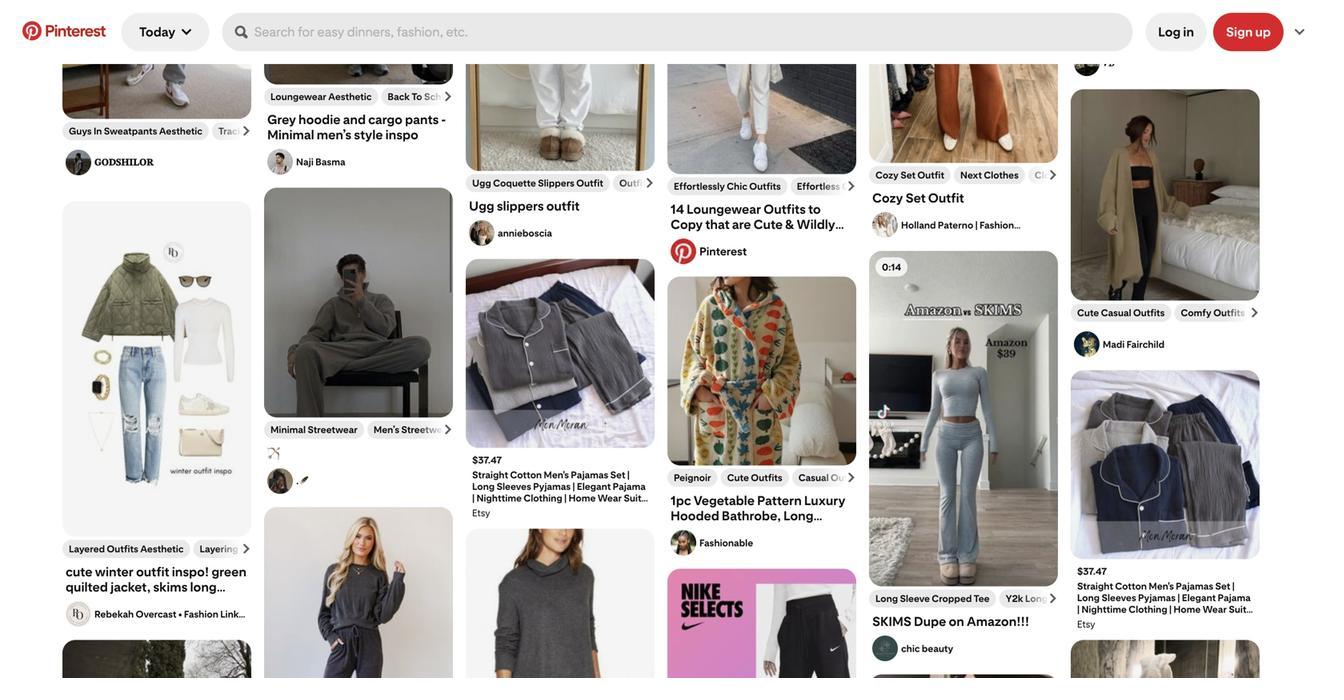 Task type: locate. For each thing, give the bounding box(es) containing it.
1 horizontal spatial $37.47 button
[[1078, 566, 1254, 577]]

men's streetwear link
[[374, 424, 451, 436]]

0 vertical spatial cute
[[754, 217, 783, 232]]

0 horizontal spatial $37.47 button
[[472, 454, 648, 466]]

aesthetic up 'and'
[[328, 91, 372, 102]]

cotton for the bottommost etsy button straight cotton men's pajamas set | long sleeves pyjamas | elegant pajama | nighttime clothing | home wear suit | loungewear set button
[[1116, 580, 1147, 592]]

straight cotton men's pajamas set | long sleeves pyjamas | elegant pajama | nighttime clothing | home wear suit | loungewear set button for the left etsy button
[[472, 469, 648, 516]]

1 horizontal spatial sleeve
[[1050, 593, 1080, 604]]

chic beauty
[[901, 643, 954, 654]]

ugg slippers outfit
[[469, 199, 580, 214]]

$37.47 straight cotton men's pajamas set | long sleeves pyjamas | elegant pajama | nighttime clothing | home wear suit | loungewear set for the bottommost etsy button straight cotton men's pajamas set | long sleeves pyjamas | elegant pajama | nighttime clothing | home wear suit | loungewear set button
[[1078, 566, 1251, 627]]

0 horizontal spatial wear
[[598, 492, 622, 504]]

elegant for the bottommost etsy button straight cotton men's pajamas set | long sleeves pyjamas | elegant pajama | nighttime clothing | home wear suit | loungewear set button
[[1182, 592, 1216, 604]]

1 vertical spatial straight cotton men's pajamas set | long sleeves pyjamas | elegant pajama | nighttime clothing | home wear suit | loungewear set button
[[1078, 580, 1254, 627]]

0 horizontal spatial nighttime
[[477, 492, 522, 504]]

sign
[[1227, 24, 1253, 40]]

1 horizontal spatial straight
[[1078, 580, 1114, 592]]

effortlessly chic outfits, effortless outfit, lounge set outfit, lounge wear, chic loungewear outfits, loungewear photoshoot ideas, fall loungewear, comfortable outfits, comfy outfits image
[[668, 0, 857, 175]]

cotton for straight cotton men's pajamas set | long sleeves pyjamas | elegant pajama | nighttime clothing | home wear suit | loungewear set button associated with the left etsy button
[[510, 469, 542, 481]]

2 streetwear from the left
[[401, 424, 451, 436]]

outfit ideas, outfit inspiration, outfits aesthetic, ootd ideas, clothes for women, clothes aesthetic, fashion outfits, fashion inspo outfits, layered outfits aesthetic, casual outfits inspo, clothing inspo, trendy outfits casual outfit ideas winter, outfit inspo winter, winter outfits, winter fashion outfits, winter outfits cold, winter outfit, winter outfits casual, winter out outfits, daily winter outfits, outfit inspirations winter, nyc winter outfits, outfit ideas for school, outfits for school outfit ideas everyday, ootd casual, sunglasses, sunglasses women, sunglasses aesthetic, sunglasses for round face, burberry, accessories, cat eye sunglasses, luxury skims outfit, skims aesthetic, skims set, skims set outfit, skims set long sleeve, loungewear set, loungewear outfits, layered outfits aesthetic, layering outfits, aesthetic fashion, aesthetic clothes, cute school outfits, trendy outfits, cute outfits, nyc winter outfits, fall winter outfits image
[[62, 201, 251, 537]]

grey hoodie and cargo pants - minimal men's style inspo button
[[267, 112, 450, 143]]

0 horizontal spatial suit
[[624, 492, 642, 504]]

0 vertical spatial etsy button
[[472, 507, 648, 519]]

1 vertical spatial cotton
[[1116, 580, 1147, 592]]

1 vertical spatial etsy
[[1078, 618, 1096, 630]]

0 vertical spatial suit
[[624, 492, 642, 504]]

guys
[[69, 125, 92, 137]]

0 vertical spatial ugg
[[472, 177, 491, 189]]

🏷️ immerse yourself in the world of comfort and elegance with my straight cotton men's pajamas set - the perfect blend of style and relaxation! ✨ this set features a sophisticated design with long sleeves, making it an ideal choice for your nighttime routine. crafted for both comfort and aesthetics, my pajama set is the epitome of home wear luxury. 👔 straight cotton design 🌌 elegant pajama set 🌃 nighttime clothing 🏡 home wear suit 🌟 loungewear set 📦 shipping: we take pride in the quality of our pyjama sets, meticulously made to order. due to this, please allow a few extra days for crafting as we aim to deliver perfection! we partner with trusted shipping services like usps, royal mail, dhl, and more to ensure swift delivery to your doorstep! 📏 size: available in various sizes to fi image for the bottommost etsy button straight cotton men's pajamas set | long sleeves pyjamas | elegant pajama | nighttime clothing | home wear suit | loungewear set button
[[1071, 370, 1260, 559]]

straight cotton men's pajamas set | long sleeves pyjamas | elegant pajama | nighttime clothing | home wear suit | loungewear set button
[[472, 469, 648, 516], [1078, 580, 1254, 627]]

log in
[[1159, 24, 1195, 40]]

1 vertical spatial $37.47
[[1078, 566, 1107, 577]]

1 vertical spatial cute
[[1078, 307, 1100, 319]]

sign up
[[1227, 24, 1271, 40]]

1 vertical spatial suit
[[1229, 604, 1247, 615]]

1 horizontal spatial wear
[[1203, 604, 1227, 615]]

madi
[[1103, 338, 1125, 350]]

1 horizontal spatial etsy
[[1078, 618, 1096, 630]]

today
[[139, 24, 175, 40]]

1 horizontal spatial home
[[1174, 604, 1201, 615]]

and
[[343, 112, 366, 127]]

0 vertical spatial pyjamas
[[533, 481, 571, 492]]

long sleeve cropped tee
[[876, 593, 990, 604]]

long sleeve cropped tee link
[[876, 593, 990, 604]]

madi fairchild button
[[1071, 322, 1260, 357], [1074, 331, 1257, 357], [1103, 338, 1257, 350]]

are
[[732, 217, 751, 232]]

0 horizontal spatial $37.47
[[472, 454, 502, 466]]

grey hoodie and cargo pants - minimal men's style inspo
[[267, 112, 446, 143]]

outfits for layering outfits
[[240, 543, 272, 555]]

chic beauty image
[[873, 636, 898, 661]]

0 vertical spatial straight cotton men's pajamas set | long sleeves pyjamas | elegant pajama | nighttime clothing | home wear suit | loungewear set button
[[472, 469, 648, 516]]

scroll image for guys in sweatpants aesthetic
[[242, 126, 251, 136]]

0 horizontal spatial etsy
[[472, 507, 490, 519]]

cute right peignoir link
[[727, 472, 749, 484]]

ugg for ugg slippers outfit
[[469, 199, 495, 214]]

outfit right effortless
[[842, 181, 869, 192]]

minimal up naji basma image
[[267, 127, 314, 143]]

layering outfits link
[[200, 543, 272, 555]]

madi fairchild image
[[1074, 331, 1100, 357]]

effortlessly chic outfits
[[674, 181, 781, 192]]

outfit
[[918, 169, 945, 181], [577, 177, 604, 189], [842, 181, 869, 192], [929, 191, 964, 206]]

rich girl lifestyle, smart women, feminine aesthetic, feminine energy, luxury life, gossip girl, girly things, vision board, lounge wear image
[[1071, 640, 1260, 678]]

streetwear for minimal streetwear
[[308, 424, 358, 436]]

cute outfits
[[727, 472, 783, 484]]

𝑉𝐵 image
[[1074, 50, 1100, 76]]

$37.47
[[472, 454, 502, 466], [1078, 566, 1107, 577]]

1 sleeve from the left
[[900, 593, 930, 604]]

suit
[[624, 492, 642, 504], [1229, 604, 1247, 615]]

sweatpants
[[104, 125, 157, 137]]

1 horizontal spatial cute
[[754, 217, 783, 232]]

1 vertical spatial clothing
[[1129, 604, 1168, 615]]

0 vertical spatial wear
[[598, 492, 622, 504]]

2 modesty from the left
[[1167, 26, 1206, 38]]

cute outfits link
[[727, 472, 783, 484]]

minimal up 🏹
[[271, 424, 306, 436]]

cozy set outfit up holland paterno | fashion influencer + stylist | jupiter, fl 'icon'
[[876, 169, 945, 181]]

cute inside 14 loungewear outfits to copy that are cute & wildly comfortable |
[[754, 217, 783, 232]]

pinterest inside button
[[45, 21, 105, 40]]

1 horizontal spatial modesty
[[1167, 26, 1206, 38]]

wear for the bottommost etsy button
[[1203, 604, 1227, 615]]

1 horizontal spatial clothing
[[1129, 604, 1168, 615]]

style
[[354, 127, 383, 143]]

0 vertical spatial straight
[[472, 469, 508, 481]]

layered outfits aesthetic
[[69, 543, 184, 555]]

that
[[706, 217, 730, 232]]

suit for the left etsy button
[[624, 492, 642, 504]]

pinterest right pinterest icon
[[45, 21, 105, 40]]

pajamas for straight cotton men's pajamas set | long sleeves pyjamas | elegant pajama | nighttime clothing | home wear suit | loungewear set button associated with the left etsy button
[[571, 469, 609, 481]]

pinterest link
[[13, 21, 115, 40], [700, 245, 853, 258]]

1 vertical spatial cozy set outfit
[[873, 191, 964, 206]]

loungewear aesthetic link
[[271, 91, 372, 102]]

𝑉𝐵 button
[[1071, 41, 1260, 76], [1074, 50, 1257, 76], [1103, 57, 1257, 70]]

0 horizontal spatial elegant
[[577, 481, 611, 492]]

0 vertical spatial casual
[[1101, 307, 1132, 319]]

layered outfits aesthetic link
[[69, 543, 184, 555]]

1 horizontal spatial streetwear
[[401, 424, 451, 436]]

hoodie
[[299, 112, 341, 127]]

1 horizontal spatial pinterest link
[[700, 245, 853, 258]]

0 vertical spatial pajama
[[613, 481, 646, 492]]

Search text field
[[254, 13, 1127, 51]]

0 vertical spatial cotton
[[510, 469, 542, 481]]

$37.47 button for the bottommost etsy button straight cotton men's pajamas set | long sleeves pyjamas | elegant pajama | nighttime clothing | home wear suit | loungewear set button
[[1078, 566, 1254, 577]]

skims dupe on amazon!!!
[[873, 614, 1030, 629]]

modesty outfits
[[1078, 26, 1151, 38]]

scroll image right y2k
[[1049, 594, 1058, 603]]

clothing for the bottommost etsy button
[[1129, 604, 1168, 615]]

1 vertical spatial elegant
[[1182, 592, 1216, 604]]

0 horizontal spatial clothing
[[524, 492, 563, 504]]

guys in sweatpants aesthetic link
[[69, 125, 203, 137]]

dupe
[[914, 614, 947, 629]]

1 streetwear from the left
[[308, 424, 358, 436]]

nighttime
[[477, 492, 522, 504], [1082, 604, 1127, 615]]

cozy set outfit button
[[869, 184, 1058, 238], [873, 191, 1055, 206]]

outfit
[[546, 199, 580, 214]]

1 vertical spatial pajamas
[[1176, 580, 1214, 592]]

0 vertical spatial cozy set outfit
[[876, 169, 945, 181]]

0 vertical spatial elegant
[[577, 481, 611, 492]]

0 vertical spatial $37.47
[[472, 454, 502, 466]]

1 horizontal spatial 🏷️ immerse yourself in the world of comfort and elegance with my straight cotton men's pajamas set - the perfect blend of style and relaxation! ✨ this set features a sophisticated design with long sleeves, making it an ideal choice for your nighttime routine. crafted for both comfort and aesthetics, my pajama set is the epitome of home wear luxury. 👔 straight cotton design 🌌 elegant pajama set 🌃 nighttime clothing 🏡 home wear suit 🌟 loungewear set 📦 shipping: we take pride in the quality of our pyjama sets, meticulously made to order. due to this, please allow a few extra days for crafting as we aim to deliver perfection! we partner with trusted shipping services like usps, royal mail, dhl, and more to ensure swift delivery to your doorstep! 📏 size: available in various sizes to fi image
[[1071, 370, 1260, 559]]

straight for the bottommost etsy button straight cotton men's pajamas set | long sleeves pyjamas | elegant pajama | nighttime clothing | home wear suit | loungewear set button
[[1078, 580, 1114, 592]]

1 horizontal spatial pajamas
[[1176, 580, 1214, 592]]

0 horizontal spatial men's
[[544, 469, 569, 481]]

1 vertical spatial men's
[[1149, 580, 1174, 592]]

1 vertical spatial $37.47 straight cotton men's pajamas set | long sleeves pyjamas | elegant pajama | nighttime clothing | home wear suit | loungewear set
[[1078, 566, 1251, 627]]

scroll image right comfy outfits link
[[1251, 308, 1260, 317]]

0 horizontal spatial streetwear
[[308, 424, 358, 436]]

suit for the bottommost etsy button
[[1229, 604, 1247, 615]]

cargo
[[368, 112, 403, 127]]

0 vertical spatial $37.47 button
[[472, 454, 648, 466]]

14 loungewear outfits to copy that are cute & wildly comfortable | button
[[671, 202, 853, 247]]

1 horizontal spatial casual
[[1101, 307, 1132, 319]]

pajama
[[613, 481, 646, 492], [1218, 592, 1251, 604]]

1 vertical spatial pajama
[[1218, 592, 1251, 604]]

.🪶
[[296, 475, 308, 487]]

0 horizontal spatial sleeve
[[900, 593, 930, 604]]

0 horizontal spatial home
[[569, 492, 596, 504]]

$37.47 button
[[472, 454, 648, 466], [1078, 566, 1254, 577]]

1 vertical spatial ugg
[[469, 199, 495, 214]]

minimal streetwear link
[[271, 424, 358, 436]]

scroll image for cozy set outfit
[[1049, 170, 1058, 180]]

1 horizontal spatial cotton
[[1116, 580, 1147, 592]]

scroll image right effortless
[[847, 181, 857, 191]]

1 horizontal spatial elegant
[[1182, 592, 1216, 604]]

scroll image right 'clothes'
[[1049, 170, 1058, 180]]

0 horizontal spatial pinterest link
[[13, 21, 115, 40]]

0 vertical spatial pajamas
[[571, 469, 609, 481]]

in
[[94, 125, 102, 137]]

0 horizontal spatial straight
[[472, 469, 508, 481]]

cozy set outfit down cozy set outfit 'link'
[[873, 191, 964, 206]]

straight cotton men's pajamas set | long sleeves pyjamas | elegant pajama | nighttime clothing | home wear suit | loungewear set button for the bottommost etsy button
[[1078, 580, 1254, 627]]

cute up madi fairchild icon
[[1078, 307, 1100, 319]]

1 vertical spatial wear
[[1203, 604, 1227, 615]]

y2k long sleeve
[[1006, 593, 1080, 604]]

0 horizontal spatial pinterest
[[45, 21, 105, 40]]

ugg up annieboscia image
[[469, 199, 495, 214]]

1 vertical spatial pyjamas
[[1139, 592, 1176, 604]]

0 vertical spatial minimal
[[267, 127, 314, 143]]

1 horizontal spatial $37.47
[[1078, 566, 1107, 577]]

1 horizontal spatial pyjamas
[[1139, 592, 1176, 604]]

0 vertical spatial men's
[[544, 469, 569, 481]]

comfy
[[1181, 307, 1212, 319]]

1 horizontal spatial suit
[[1229, 604, 1247, 615]]

sleeve right y2k
[[1050, 593, 1080, 604]]

0 horizontal spatial 🏷️ immerse yourself in the world of comfort and elegance with my straight cotton men's pajamas set - the perfect blend of style and relaxation! ✨ this set features a sophisticated design with long sleeves, making it an ideal choice for your nighttime routine. crafted for both comfort and aesthetics, my pajama set is the epitome of home wear luxury. 👔 straight cotton design 🌌 elegant pajama set 🌃 nighttime clothing 🏡 home wear suit 🌟 loungewear set 📦 shipping: we take pride in the quality of our pyjama sets, meticulously made to order. due to this, please allow a few extra days for crafting as we aim to deliver perfection! we partner with trusted shipping services like usps, royal mail, dhl, and more to ensure swift delivery to your doorstep! 📏 size: available in various sizes to fi image
[[466, 259, 655, 448]]

0 horizontal spatial sleeves
[[497, 481, 531, 492]]

1 modesty from the left
[[1078, 26, 1117, 38]]

naji basma button
[[267, 149, 450, 175], [296, 156, 450, 168]]

minimal
[[267, 127, 314, 143], [271, 424, 306, 436]]

elevate your loungewear game with our chic and affordable skims dupe lounge set, available on amazon! unwind in style and comfort with this irresistibly soft and luxurious ensemble that's a perfect match for your favorite celebrity-inspired look.



indulge in the celebrity-approved aesthetic without breaking the bank. our skims dupe lounge set on amazon offers the same premium quality and style you love, at a fraction of the cost. dive into a world of coziness and sophistication that won't compromise your budget.

don't miss out on this affordable luxury. shop our skims dupe lounge set on amazon today and redefine your downtime with fashion-forward comfort. unleash your inner style icon without the hefty price tag! long sleeve cropped tee, y2k long sleeve, cropped top, crop top casual, crop tops, fold over yoga pants, jogging, cute outfits, casual outfits image
[[869, 251, 1058, 586]]

fashionable button
[[668, 487, 857, 556], [671, 530, 853, 556], [700, 537, 853, 549]]

ugg for ugg coquette slippers outfit
[[472, 177, 491, 189]]

0 horizontal spatial modesty
[[1078, 26, 1117, 38]]

14
[[671, 202, 684, 217]]

scroll image
[[1251, 27, 1260, 36], [444, 92, 453, 101], [242, 126, 251, 136], [645, 178, 655, 188], [444, 425, 453, 434], [847, 473, 857, 482]]

0 horizontal spatial cute
[[727, 472, 749, 484]]

streetwear right men's on the left
[[401, 424, 451, 436]]

madi fairchild
[[1103, 338, 1165, 350]]

cozy set outfit link
[[876, 169, 945, 181]]

$37.47 button for straight cotton men's pajamas set | long sleeves pyjamas | elegant pajama | nighttime clothing | home wear suit | loungewear set button associated with the left etsy button
[[472, 454, 648, 466]]

sleeve up "dupe"
[[900, 593, 930, 604]]

cute left &
[[754, 217, 783, 232]]

effortless outfit
[[797, 181, 869, 192]]

ugg left coquette
[[472, 177, 491, 189]]

1 horizontal spatial pajama
[[1218, 592, 1251, 604]]

slippers
[[538, 177, 575, 189]]

men's
[[544, 469, 569, 481], [1149, 580, 1174, 592]]

grey
[[267, 112, 296, 127]]

guys in sweatpants aesthetic, tracksuit aesthetic, loungewear aesthetic, men loungewear, loungewear outfits, hoodie and sweatpants outfit men, men tracksuit outfit, hoodie style men, mens comfy outfits image
[[62, 0, 251, 119]]

outfits for casual outfits
[[831, 472, 863, 484]]

naji
[[296, 156, 314, 168]]

#oversizedhoodie #greyhoodie #cargopants #minimalstyle #minimalstreetstyle #streetwear loungewear aesthetic, back to school fits, trendy outfits for teens, hottest fashion trends, streetwear outfits, grey hoodie, cargo pants, spring outfits, lounge wear image
[[264, 0, 453, 84]]

0 horizontal spatial $37.47 straight cotton men's pajamas set | long sleeves pyjamas | elegant pajama | nighttime clothing | home wear suit | loungewear set
[[472, 454, 646, 516]]

modesty
[[1078, 26, 1117, 38], [1167, 26, 1206, 38]]

cute casual outfits, comfy outfits, stylish outfits, fall lounge outfits, fall chill outfits, christmas outfit women casual, fall lounge wear, lazy outfits summer, lounge wear outfit image
[[1071, 89, 1260, 301]]

pajama for the bottommost etsy button straight cotton men's pajamas set | long sleeves pyjamas | elegant pajama | nighttime clothing | home wear suit | loungewear set button
[[1218, 592, 1251, 604]]

long
[[472, 481, 495, 492], [1078, 592, 1100, 604], [876, 593, 898, 604], [1026, 593, 1048, 604]]

aesthetic right sweatpants
[[159, 125, 203, 137]]

peignoir
[[674, 472, 711, 484]]

1 horizontal spatial pinterest
[[700, 245, 747, 258]]

modesty outfits, modesty fashion, modest fashion outfits, classy outfits, pretty outfits, casual outfits, flowy outfits, modest fits, modest wear image
[[1071, 0, 1260, 20]]

aesthetic left layering
[[140, 543, 184, 555]]

clothing
[[524, 492, 563, 504], [1129, 604, 1168, 615]]

men's
[[317, 127, 352, 143]]

2 vertical spatial cute
[[727, 472, 749, 484]]

casual up madi
[[1101, 307, 1132, 319]]

1 vertical spatial pinterest link
[[700, 245, 853, 258]]

casual outfits link
[[799, 472, 863, 484]]

2 horizontal spatial cute
[[1078, 307, 1100, 319]]

0 horizontal spatial etsy button
[[472, 507, 648, 519]]

scroll image for loungewear aesthetic
[[444, 92, 453, 101]]

1 horizontal spatial nighttime
[[1082, 604, 1127, 615]]

.🪶 image
[[267, 468, 293, 494]]

scroll image for 14 loungewear outfits to copy that are cute & wildly comfortable |
[[847, 181, 857, 191]]

a stylish matching set to wear all fall and winter long! this aesthetic two-piece outfit is an absolute must-have for the season. a knit sweater vest and wide-leg pants set that's stunning, incredibly comfortable, and affordable. plus, it's super versatile. ideal for daily wear, running errands, working from home, lounge wear, travel, and more! follow me for amazon outfit ideas for women. holland paterno. cozy set outfit cozy set outfit, next clothes, clothes for women, paterno, next looks, hottest fashion trends, affordable clothes, matching set, winter looks image
[[869, 0, 1058, 163]]

0 horizontal spatial pajama
[[613, 481, 646, 492]]

fashion
[[1208, 26, 1243, 38]]

0 horizontal spatial pyjamas
[[533, 481, 571, 492]]

pinterest down that
[[700, 245, 747, 258]]

$37.47 straight cotton men's pajamas set | long sleeves pyjamas | elegant pajama | nighttime clothing | home wear suit | loungewear set for straight cotton men's pajamas set | long sleeves pyjamas | elegant pajama | nighttime clothing | home wear suit | loungewear set button associated with the left etsy button
[[472, 454, 646, 516]]

&
[[786, 217, 795, 232]]

1 horizontal spatial straight cotton men's pajamas set | long sleeves pyjamas | elegant pajama | nighttime clothing | home wear suit | loungewear set button
[[1078, 580, 1254, 627]]

0 vertical spatial sleeves
[[497, 481, 531, 492]]

cute
[[754, 217, 783, 232], [1078, 307, 1100, 319], [727, 472, 749, 484]]

pyjamas
[[533, 481, 571, 492], [1139, 592, 1176, 604]]

0 horizontal spatial pajamas
[[571, 469, 609, 481]]

outfits for comfy outfits
[[1214, 307, 1245, 319]]

1 vertical spatial straight
[[1078, 580, 1114, 592]]

streetwear up 🏹 button
[[308, 424, 358, 436]]

scroll image for peignoir
[[847, 473, 857, 482]]

pinterest
[[45, 21, 105, 40], [700, 245, 747, 258]]

1 vertical spatial sleeves
[[1102, 592, 1137, 604]]

up
[[1256, 24, 1271, 40]]

casual right cute outfits link at right bottom
[[799, 472, 829, 484]]

0 vertical spatial pinterest link
[[13, 21, 115, 40]]

1 vertical spatial nighttime
[[1082, 604, 1127, 615]]

🏷️ immerse yourself in the world of comfort and elegance with my straight cotton men's pajamas set - the perfect blend of style and relaxation! ✨ this set features a sophisticated design with long sleeves, making it an ideal choice for your nighttime routine. crafted for both comfort and aesthetics, my pajama set is the epitome of home wear luxury. 👔 straight cotton design 🌌 elegant pajama set 🌃 nighttime clothing 🏡 home wear suit 🌟 loungewear set 📦 shipping: we take pride in the quality of our pyjama sets, meticulously made to order. due to this, please allow a few extra days for crafting as we aim to deliver perfection! we partner with trusted shipping services like usps, royal mail, dhl, and more to ensure swift delivery to your doorstep! 📏 size: available in various sizes to fi image
[[466, 259, 655, 448], [1071, 370, 1260, 559]]

1 horizontal spatial sleeves
[[1102, 592, 1137, 604]]

pyjamas for the bottommost etsy button straight cotton men's pajamas set | long sleeves pyjamas | elegant pajama | nighttime clothing | home wear suit | loungewear set button
[[1139, 592, 1176, 604]]

1pc vegetable pattern luxury hooded bathrobe, long sleeve long bathrobe, soft skin-friendly loungewear, long robe for home hotel travel pool, bathroom supplies peignoir, cute outfits, casual outfits, fashion outfits, colorful vegetables, langer mantel, dressing, bathrobe, skin so soft image
[[668, 277, 857, 466]]

loungewear inside 14 loungewear outfits to copy that are cute & wildly comfortable |
[[687, 202, 761, 217]]

0 vertical spatial clothing
[[524, 492, 563, 504]]

0 vertical spatial pinterest
[[45, 21, 105, 40]]

scroll image for minimal streetwear
[[444, 425, 453, 434]]

0 horizontal spatial cotton
[[510, 469, 542, 481]]

scroll image
[[1049, 170, 1058, 180], [847, 181, 857, 191], [1251, 308, 1260, 317], [242, 544, 251, 554], [1049, 594, 1058, 603]]

0 vertical spatial etsy
[[472, 507, 490, 519]]

etsy button
[[472, 507, 648, 519], [1078, 618, 1254, 630]]



Task type: describe. For each thing, give the bounding box(es) containing it.
outfits for layered outfits aesthetic
[[107, 543, 138, 555]]

pinterest button
[[13, 21, 115, 43]]

fits
[[457, 91, 473, 102]]

$37.47 for straight cotton men's pajamas set | long sleeves pyjamas | elegant pajama | nighttime clothing | home wear suit | loungewear set button associated with the left etsy button
[[472, 454, 502, 466]]

0:14 link
[[869, 251, 1058, 586]]

annieboscia button down ugg slippers outfit 'button'
[[469, 220, 652, 246]]

get ready to curl up, cutie, because it's time to watch your fave movie and drink hot cocoa in the perfect aesthetic corded lounge pants! crafted with meticulous attention to detail, these lounge pants seamlessly combine the coziness of traditional loungewear with the modern appeal of corded fabric. the corded texture not only adds a subtle visual interest but also enhances the tactile feel of these pants, creating a luxurious and inviting experience. the versatile design allows you to lounge in comfort at home or step out for casual outings, providing a stylish option for both relaxation and everyday wear. the relaxed fit and elasticized waistband ensure a comfortable and customizable fit, making these corded lounge pants an ideal choice for unwinding after a long day or enjoying leisurel lounge pants, tactile, loungewear, inviting, cocoa, appealing, everyday wear, subtle, waistband image
[[264, 507, 453, 678]]

pinterest image
[[22, 21, 42, 40]]

casual outfits
[[799, 472, 863, 484]]

nighttime for the bottommost etsy button
[[1082, 604, 1127, 615]]

streetwear for men's streetwear
[[401, 424, 451, 436]]

tee
[[974, 593, 990, 604]]

🏹
[[267, 446, 280, 461]]

pyjamas for straight cotton men's pajamas set | long sleeves pyjamas | elegant pajama | nighttime clothing | home wear suit | loungewear set button associated with the left etsy button
[[533, 481, 571, 492]]

back
[[388, 91, 410, 102]]

𝐆𝐎𝐃𝐒𝐇𝐈𝐋𝐎𝐑
[[94, 156, 154, 168]]

effortlessly chic outfits link
[[674, 181, 781, 192]]

in
[[1184, 24, 1195, 40]]

ugg slippers cozy sweatpants oversized hoodie winter outfit ideas ugg coquette slippers outfit, outfits with ugg slippers, uggs slippers outfit, slipper outfit, uggs outfit, slippers cozy, winter fashion casual, cozy fashion, trendy fashion image
[[466, 0, 655, 171]]

scroll image for modesty outfits
[[1251, 27, 1260, 36]]

chic
[[727, 181, 748, 192]]

pants
[[405, 112, 439, 127]]

holland paterno | fashion influencer + stylist | jupiter, fl image
[[873, 212, 898, 238]]

outfit right slippers
[[577, 177, 604, 189]]

outfit left next
[[918, 169, 945, 181]]

cute casual outfits link
[[1078, 307, 1165, 319]]

scroll image for ugg coquette slippers outfit
[[645, 178, 655, 188]]

skims
[[873, 614, 912, 629]]

rebekah overcast • fashion links & more image
[[66, 601, 91, 627]]

1 vertical spatial casual
[[799, 472, 829, 484]]

amazon!!!
[[967, 614, 1030, 629]]

pinterest image
[[671, 239, 697, 264]]

0 vertical spatial aesthetic
[[328, 91, 372, 102]]

grounded in style, comfort and versatility, meet our take on luxury loungewear. these high-waisted joggers make a statement with midweight brushed fleece in a full-length, wide-leg design. soft yet structured, they're anything but simple. our midweight brushed fleece feels extra soft on the inside and smooth on the outside, helping you stay cosy while keeping its structured shape.high-rise waistband with drawcord gives you a snug fit.side pocketselongated ribbingembroidered swoosh logobody: 80%… lazy day outfits, comfy outfits, adult outfits, nike sportswear, nike outfits, modest gym wear, nike mode, moda nike, nike fashion image
[[668, 569, 857, 678]]

𝐆𝐎𝐃𝐒𝐇𝐈𝐋𝐎𝐑 image
[[66, 150, 91, 175]]

next clothes
[[961, 169, 1019, 181]]

straight for straight cotton men's pajamas set | long sleeves pyjamas | elegant pajama | nighttime clothing | home wear suit | loungewear set button associated with the left etsy button
[[472, 469, 508, 481]]

clothes
[[984, 169, 1019, 181]]

comfy outfits
[[1181, 307, 1245, 319]]

annieboscia
[[498, 227, 552, 239]]

cute casual outfits
[[1078, 307, 1165, 319]]

ugg coquette slippers outfit link
[[472, 177, 604, 189]]

pajamas for the bottommost etsy button straight cotton men's pajamas set | long sleeves pyjamas | elegant pajama | nighttime clothing | home wear suit | loungewear set button
[[1176, 580, 1214, 592]]

fashionable image
[[671, 530, 697, 556]]

peignoir link
[[674, 472, 711, 484]]

$37.47 for the bottommost etsy button straight cotton men's pajamas set | long sleeves pyjamas | elegant pajama | nighttime clothing | home wear suit | loungewear set button
[[1078, 566, 1107, 577]]

vision board pictures, life vision board, family vision board, money vision board, mood board, airport aesthetic, sweatpants outfit aesthetic, aesthetic loungewear, sweatshirt aesthetic image
[[62, 640, 251, 678]]

fairchild
[[1127, 338, 1165, 350]]

layering outfits
[[200, 543, 272, 555]]

sleeves for the bottommost etsy button straight cotton men's pajamas set | long sleeves pyjamas | elegant pajama | nighttime clothing | home wear suit | loungewear set button
[[1102, 592, 1137, 604]]

1 vertical spatial minimal
[[271, 424, 306, 436]]

next
[[961, 169, 982, 181]]

chic
[[901, 643, 920, 654]]

14 loungewear outfits to copy that are cute & wildly comfortable |
[[671, 202, 836, 247]]

🏷️ immerse yourself in the world of comfort and elegance with my straight cotton men's pajamas set - the perfect blend of style and relaxation! ✨ this set features a sophisticated design with long sleeves, making it an ideal choice for your nighttime routine. crafted for both comfort and aesthetics, my pajama set is the epitome of home wear luxury. 👔 straight cotton design 🌌 elegant pajama set 🌃 nighttime clothing 🏡 home wear suit 🌟 loungewear set 📦 shipping: we take pride in the quality of our pyjama sets, meticulously made to order. due to this, please allow a few extra days for crafting as we aim to deliver perfection! we partner with trusted shipping services like usps, royal mail, dhl, and more to ensure swift delivery to your doorstep! 📏 size: available in various sizes to fi image for straight cotton men's pajamas set | long sleeves pyjamas | elegant pajama | nighttime clothing | home wear suit | loungewear set button associated with the left etsy button
[[466, 259, 655, 448]]

elegant for straight cotton men's pajamas set | long sleeves pyjamas | elegant pajama | nighttime clothing | home wear suit | loungewear set button associated with the left etsy button
[[577, 481, 611, 492]]

modesty fashion link
[[1167, 26, 1243, 38]]

stars above cashmink turtleneck sweater women's size xs dark gray new with tags slightly oversized/ relaxed luxurious style and heavenly comfort come together to create the cashmink lounge top from stars above. an ultra-soft fabric lends itself to a simply cozy feel, coupled with side slits, a cowl neckline and relaxed silhouette for undeniable comfort. with an essential like this long-sleeve sweatshirt added to your loungewear apparel, you can style yourself a head-to-toe easygoing look that suits your aesthetic and off-duty mood. simply pair it with leggings, shorts or joggers and you're set for a delightfully comfy day or night. 78% rayon / 18% polyester / 4% spandex image
[[466, 529, 655, 678]]

boquette flowers, beautiful bouquet of flowers, luxury flowers, my flower, pretty in pink, beautiful flowers, pink flower bouquet, luxury flower bouquets, birthday flowers bouquet image
[[869, 675, 1058, 678]]

search icon image
[[235, 26, 248, 38]]

layering
[[200, 543, 238, 555]]

ugg coquette slippers outfit
[[472, 177, 604, 189]]

minimal streetwear
[[271, 424, 358, 436]]

loungewear aesthetic
[[271, 91, 372, 102]]

skims dupe on amazon!!! button
[[873, 614, 1055, 629]]

-
[[441, 112, 446, 127]]

1 vertical spatial etsy button
[[1078, 618, 1254, 630]]

etsy for straight cotton men's pajamas set | long sleeves pyjamas | elegant pajama | nighttime clothing | home wear suit | loungewear set button associated with the left etsy button
[[472, 507, 490, 519]]

cropped
[[932, 593, 972, 604]]

copy
[[671, 217, 703, 232]]

comfortable
[[671, 232, 748, 247]]

1 vertical spatial pinterest
[[700, 245, 747, 258]]

log
[[1159, 24, 1181, 40]]

1 vertical spatial cozy
[[873, 191, 903, 206]]

fashionable
[[700, 537, 753, 549]]

men's streetwear
[[374, 424, 451, 436]]

naji basma image
[[267, 149, 293, 175]]

annieboscia image
[[469, 220, 495, 246]]

sleeves for straight cotton men's pajamas set | long sleeves pyjamas | elegant pajama | nighttime clothing | home wear suit | loungewear set button associated with the left etsy button
[[497, 481, 531, 492]]

comfy outfits link
[[1181, 307, 1245, 319]]

inspo
[[386, 127, 419, 143]]

log in button
[[1146, 13, 1207, 51]]

layered
[[69, 543, 105, 555]]

next clothes link
[[961, 169, 1019, 181]]

0:14
[[882, 261, 902, 273]]

| inside 14 loungewear outfits to copy that are cute & wildly comfortable |
[[750, 232, 754, 247]]

clothing for the left etsy button
[[524, 492, 563, 504]]

school
[[424, 91, 456, 102]]

modesty outfits link
[[1078, 26, 1151, 38]]

y2k
[[1006, 593, 1024, 604]]

outfits for cute outfits
[[751, 472, 783, 484]]

etsy for the bottommost etsy button straight cotton men's pajamas set | long sleeves pyjamas | elegant pajama | nighttime clothing | home wear suit | loungewear set button
[[1078, 618, 1096, 630]]

🏹 button
[[267, 445, 450, 462]]

modesty for modesty outfits
[[1078, 26, 1117, 38]]

1 horizontal spatial men's
[[1149, 580, 1174, 592]]

effortless outfit link
[[797, 181, 869, 192]]

sign up button
[[1214, 13, 1284, 51]]

ugg slippers outfit button
[[469, 199, 652, 214]]

on
[[949, 614, 965, 629]]

pajama for straight cotton men's pajamas set | long sleeves pyjamas | elegant pajama | nighttime clothing | home wear suit | loungewear set button associated with the left etsy button
[[613, 481, 646, 492]]

1 vertical spatial aesthetic
[[159, 125, 203, 137]]

cute for cute casual outfits
[[1078, 307, 1100, 319]]

scroll image right layering
[[242, 544, 251, 554]]

outfits for modesty outfits
[[1119, 26, 1151, 38]]

y2k long sleeve link
[[1006, 593, 1080, 604]]

𝑉𝐵
[[1103, 57, 1115, 68]]

outfits inside 14 loungewear outfits to copy that are cute & wildly comfortable |
[[764, 202, 806, 217]]

cute for cute outfits
[[727, 472, 749, 484]]

beauty
[[922, 643, 954, 654]]

2 sleeve from the left
[[1050, 593, 1080, 604]]

2 vertical spatial aesthetic
[[140, 543, 184, 555]]

0 vertical spatial home
[[569, 492, 596, 504]]

today button
[[121, 13, 209, 51]]

outfit down next
[[929, 191, 964, 206]]

modesty for modesty fashion
[[1167, 26, 1206, 38]]

minimal streetwear, men's streetwear, boy fashion, mens fashion, fashion outfits, mens casual outfits summer, mens outfits, korean street fashion men, don corleone image
[[264, 188, 453, 418]]

minimal inside grey hoodie and cargo pants - minimal men's style inspo
[[267, 127, 314, 143]]

scroll image for skims dupe on amazon!!!
[[1049, 594, 1058, 603]]

basma
[[316, 156, 346, 168]]

to
[[809, 202, 821, 217]]

wear for the left etsy button
[[598, 492, 622, 504]]

nighttime for the left etsy button
[[477, 492, 522, 504]]

slippers
[[497, 199, 544, 214]]

modesty fashion
[[1167, 26, 1243, 38]]

annieboscia button down outfit
[[498, 227, 652, 239]]

coquette
[[493, 177, 536, 189]]

0 vertical spatial cozy
[[876, 169, 899, 181]]

to
[[412, 91, 422, 102]]



Task type: vqa. For each thing, say whether or not it's contained in the screenshot.
COZY SET OUTFIT to the bottom
yes



